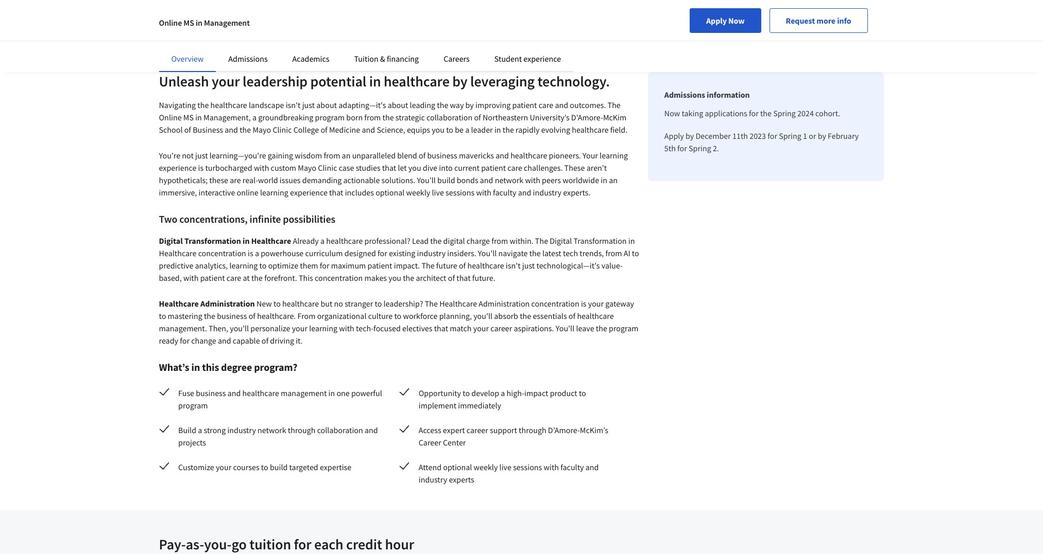 Task type: describe. For each thing, give the bounding box(es) containing it.
forefront.
[[264, 273, 297, 283]]

navigating the healthcare landscape isn't just about adapting—it's about leading the way by improving patient care and outcomes
[[159, 100, 604, 110]]

potential
[[310, 72, 366, 91]]

healthcare.
[[257, 311, 296, 321]]

patient down analytics,
[[200, 273, 225, 283]]

actionable
[[343, 175, 380, 185]]

1 vertical spatial concentration
[[315, 273, 363, 283]]

curriculum
[[305, 248, 343, 259]]

a right be
[[465, 125, 469, 135]]

tuition & financing link
[[354, 54, 419, 64]]

experts.
[[563, 187, 591, 198]]

0 vertical spatial an
[[342, 150, 350, 161]]

is inside you're not just learning—you're gaining wisdom from an unparalleled blend of business mavericks and healthcare pioneers. your learning experience is turbocharged with custom mayo clinic case studies that let you dive into current patient care challenges. these aren't hypotheticals; these are real-world issues demanding actionable solutions. you'll build bonds and network with peers worldwide in an immersive, interactive online learning experience that includes optional weekly live sessions with faculty and industry experts.
[[198, 163, 204, 173]]

two concentrations, infinite possibilities
[[159, 213, 335, 226]]

mayo inside you're not just learning—you're gaining wisdom from an unparalleled blend of business mavericks and healthcare pioneers. your learning experience is turbocharged with custom mayo clinic case studies that let you dive into current patient care challenges. these aren't hypotheticals; these are real-world issues demanding actionable solutions. you'll build bonds and network with peers worldwide in an immersive, interactive online learning experience that includes optional weekly live sessions with faculty and industry experts.
[[298, 163, 316, 173]]

for down the "professional?"
[[378, 248, 387, 259]]

in down the 'two concentrations, infinite possibilities'
[[243, 236, 250, 246]]

of right 'school'
[[184, 125, 191, 135]]

credit
[[346, 536, 382, 554]]

the right leave
[[596, 323, 607, 334]]

your left courses
[[216, 463, 231, 473]]

collaboration inside build a strong industry network through collaboration and projects
[[317, 425, 363, 436]]

with down the challenges.
[[525, 175, 540, 185]]

driving
[[270, 336, 294, 346]]

in down northeastern
[[494, 125, 501, 135]]

organizational
[[317, 311, 366, 321]]

the right at
[[251, 273, 263, 283]]

of up personalize
[[249, 311, 255, 321]]

1 transformation from the left
[[184, 236, 241, 246]]

.
[[604, 100, 606, 110]]

the down impact.
[[403, 273, 414, 283]]

and down management,
[[225, 125, 238, 135]]

1 horizontal spatial experience
[[290, 187, 328, 198]]

to up culture
[[375, 299, 382, 309]]

learning inside new to healthcare but no stranger to leadership? the healthcare administration concentration is your gateway to mastering the business of healthcare. from organizational culture to workforce planning, you'll absorb the essentials of healthcare management. then, you'll personalize your learning with tech-focused electives that match your career aspirations. you'll leave the program ready for change and capable of driving it.
[[309, 323, 337, 334]]

to down leadership?
[[394, 311, 401, 321]]

to left optimize
[[259, 261, 267, 271]]

with up world
[[254, 163, 269, 173]]

from up value-
[[606, 248, 622, 259]]

to right product
[[579, 388, 586, 399]]

groundbreaking
[[258, 112, 313, 123]]

healthcare up leave
[[577, 311, 614, 321]]

in left this
[[191, 361, 200, 374]]

through inside build a strong industry network through collaboration and projects
[[288, 425, 315, 436]]

more
[[817, 15, 835, 26]]

culture
[[368, 311, 393, 321]]

the down management,
[[240, 125, 251, 135]]

you inside . the online ms in management, a groundbreaking program born from the strategic collaboration of northeastern university's d'amore-mckim school of business and the mayo clinic college of medicine and science, equips you to be a leader in the rapidly evolving healthcare field.
[[432, 125, 444, 135]]

of inside you're not just learning—you're gaining wisdom from an unparalleled blend of business mavericks and healthcare pioneers. your learning experience is turbocharged with custom mayo clinic case studies that let you dive into current patient care challenges. these aren't hypotheticals; these are real-world issues demanding actionable solutions. you'll build bonds and network with peers worldwide in an immersive, interactive online learning experience that includes optional weekly live sessions with faculty and industry experts.
[[419, 150, 426, 161]]

courses
[[233, 463, 259, 473]]

healthcare inside already a healthcare professional? lead the digital charge from within. the digital transformation in healthcare concentration is a powerhouse curriculum designed for existing industry insiders. you'll navigate the latest tech trends, from ai to predictive analytics, learning to optimize them for maximum patient impact. the future of healthcare isn't just technological—it's value- based, with patient care at the forefront. this concentration makes you the architect of that future.
[[159, 248, 196, 259]]

healthcare up powerhouse
[[251, 236, 291, 246]]

medicine
[[329, 125, 360, 135]]

in inside fuse business and healthcare management in one powerful program
[[328, 388, 335, 399]]

0 horizontal spatial you'll
[[230, 323, 249, 334]]

that down demanding
[[329, 187, 343, 198]]

overview
[[171, 54, 204, 64]]

learning inside already a healthcare professional? lead the digital charge from within. the digital transformation in healthcare concentration is a powerhouse curriculum designed for existing industry insiders. you'll navigate the latest tech trends, from ai to predictive analytics, learning to optimize them for maximum patient impact. the future of healthcare isn't just technological—it's value- based, with patient care at the forefront. this concentration makes you the architect of that future.
[[229, 261, 258, 271]]

d'amore-
[[571, 112, 603, 123]]

new
[[256, 299, 272, 309]]

for right 2023
[[768, 131, 777, 141]]

of down future
[[448, 273, 455, 283]]

then,
[[209, 323, 228, 334]]

change
[[191, 336, 216, 346]]

1 horizontal spatial an
[[609, 175, 618, 185]]

clinic inside you're not just learning—you're gaining wisdom from an unparalleled blend of business mavericks and healthcare pioneers. your learning experience is turbocharged with custom mayo clinic case studies that let you dive into current patient care challenges. these aren't hypotheticals; these are real-world issues demanding actionable solutions. you'll build bonds and network with peers worldwide in an immersive, interactive online learning experience that includes optional weekly live sessions with faculty and industry experts.
[[318, 163, 337, 173]]

university's
[[530, 112, 570, 123]]

analytics,
[[195, 261, 228, 271]]

attend
[[419, 463, 441, 473]]

for down curriculum
[[320, 261, 329, 271]]

admissions link
[[228, 54, 268, 64]]

1 online from the top
[[159, 18, 182, 28]]

healthcare up designed
[[326, 236, 363, 246]]

you're
[[159, 150, 180, 161]]

navigate
[[498, 248, 528, 259]]

and right mavericks
[[496, 150, 509, 161]]

career inside new to healthcare but no stranger to leadership? the healthcare administration concentration is your gateway to mastering the business of healthcare. from organizational culture to workforce planning, you'll absorb the essentials of healthcare management. then, you'll personalize your learning with tech-focused electives that match your career aspirations. you'll leave the program ready for change and capable of driving it.
[[491, 323, 512, 334]]

apply for apply by december 11th 2023 for spring 1 or by february 5th for spring 2.
[[664, 131, 684, 141]]

the down healthcare administration
[[204, 311, 215, 321]]

in down '&'
[[369, 72, 381, 91]]

for up 2023
[[749, 108, 759, 118]]

program inside new to healthcare but no stranger to leadership? the healthcare administration concentration is your gateway to mastering the business of healthcare. from organizational culture to workforce planning, you'll absorb the essentials of healthcare management. then, you'll personalize your learning with tech-focused electives that match your career aspirations. you'll leave the program ready for change and capable of driving it.
[[609, 323, 638, 334]]

you inside already a healthcare professional? lead the digital charge from within. the digital transformation in healthcare concentration is a powerhouse curriculum designed for existing industry insiders. you'll navigate the latest tech trends, from ai to predictive analytics, learning to optimize them for maximum patient impact. the future of healthcare isn't just technological—it's value- based, with patient care at the forefront. this concentration makes you the architect of that future.
[[388, 273, 401, 283]]

pioneers.
[[549, 150, 581, 161]]

architect
[[416, 273, 446, 283]]

patient up the "makes"
[[368, 261, 392, 271]]

of right essentials
[[569, 311, 575, 321]]

expertise
[[320, 463, 351, 473]]

turbocharged
[[205, 163, 252, 173]]

the up aspirations.
[[520, 311, 531, 321]]

at
[[243, 273, 250, 283]]

dive
[[423, 163, 437, 173]]

pay-as-you-go tuition for each credit hour
[[159, 536, 414, 554]]

academics link
[[292, 54, 329, 64]]

technology.
[[537, 72, 610, 91]]

the up latest
[[535, 236, 548, 246]]

ms inside . the online ms in management, a groundbreaking program born from the strategic collaboration of northeastern university's d'amore-mckim school of business and the mayo clinic college of medicine and science, equips you to be a leader in the rapidly evolving healthcare field.
[[183, 112, 194, 123]]

to inside . the online ms in management, a groundbreaking program born from the strategic collaboration of northeastern university's d'amore-mckim school of business and the mayo clinic college of medicine and science, equips you to be a leader in the rapidly evolving healthcare field.
[[446, 125, 453, 135]]

faculty inside you're not just learning—you're gaining wisdom from an unparalleled blend of business mavericks and healthcare pioneers. your learning experience is turbocharged with custom mayo clinic case studies that let you dive into current patient care challenges. these aren't hypotheticals; these are real-world issues demanding actionable solutions. you'll build bonds and network with peers worldwide in an immersive, interactive online learning experience that includes optional weekly live sessions with faculty and industry experts.
[[493, 187, 516, 198]]

to right courses
[[261, 463, 268, 473]]

information
[[707, 90, 750, 100]]

apply now
[[706, 15, 745, 26]]

from up navigate
[[492, 236, 508, 246]]

a left powerhouse
[[255, 248, 259, 259]]

through inside access expert career support through d'amore-mckim's career center
[[519, 425, 546, 436]]

mavericks
[[459, 150, 494, 161]]

by right the or on the right top of the page
[[818, 131, 826, 141]]

industry inside build a strong industry network through collaboration and projects
[[227, 425, 256, 436]]

infinite
[[250, 213, 281, 226]]

your left gateway
[[588, 299, 604, 309]]

2 horizontal spatial experience
[[523, 54, 561, 64]]

support
[[490, 425, 517, 436]]

in inside already a healthcare professional? lead the digital charge from within. the digital transformation in healthcare concentration is a powerhouse curriculum designed for existing industry insiders. you'll navigate the latest tech trends, from ai to predictive analytics, learning to optimize them for maximum patient impact. the future of healthcare isn't just technological—it's value- based, with patient care at the forefront. this concentration makes you the architect of that future.
[[628, 236, 635, 246]]

apply for apply now
[[706, 15, 727, 26]]

network inside build a strong industry network through collaboration and projects
[[258, 425, 286, 436]]

1 horizontal spatial just
[[302, 100, 315, 110]]

financing
[[387, 54, 419, 64]]

student
[[494, 54, 522, 64]]

a inside build a strong industry network through collaboration and projects
[[198, 425, 202, 436]]

world
[[258, 175, 278, 185]]

essentials
[[533, 311, 567, 321]]

taking
[[682, 108, 703, 118]]

leadership?
[[383, 299, 423, 309]]

and inside build a strong industry network through collaboration and projects
[[365, 425, 378, 436]]

implement
[[419, 401, 456, 411]]

focused
[[373, 323, 401, 334]]

within.
[[510, 236, 533, 246]]

of up leader
[[474, 112, 481, 123]]

by down careers
[[452, 72, 467, 91]]

degree
[[221, 361, 252, 374]]

the up 2023
[[760, 108, 772, 118]]

gaining
[[268, 150, 293, 161]]

what's in this degree program?
[[159, 361, 297, 374]]

personalize
[[251, 323, 290, 334]]

program?
[[254, 361, 297, 374]]

weekly inside attend optional weekly live sessions with faculty and industry experts
[[474, 463, 498, 473]]

tuition
[[354, 54, 378, 64]]

makes
[[364, 273, 387, 283]]

career
[[419, 438, 441, 448]]

fuse
[[178, 388, 194, 399]]

from inside . the online ms in management, a groundbreaking program born from the strategic collaboration of northeastern university's d'amore-mckim school of business and the mayo clinic college of medicine and science, equips you to be a leader in the rapidly evolving healthcare field.
[[364, 112, 381, 123]]

and inside new to healthcare but no stranger to leadership? the healthcare administration concentration is your gateway to mastering the business of healthcare. from organizational culture to workforce planning, you'll absorb the essentials of healthcare management. then, you'll personalize your learning with tech-focused electives that match your career aspirations. you'll leave the program ready for change and capable of driving it.
[[218, 336, 231, 346]]

the up business in the top of the page
[[197, 100, 209, 110]]

online inside . the online ms in management, a groundbreaking program born from the strategic collaboration of northeastern university's d'amore-mckim school of business and the mayo clinic college of medicine and science, equips you to be a leader in the rapidly evolving healthcare field.
[[159, 112, 182, 123]]

healthcare up future.
[[467, 261, 504, 271]]

go
[[231, 536, 247, 554]]

one
[[337, 388, 350, 399]]

industry inside already a healthcare professional? lead the digital charge from within. the digital transformation in healthcare concentration is a powerhouse curriculum designed for existing industry insiders. you'll navigate the latest tech trends, from ai to predictive analytics, learning to optimize them for maximum patient impact. the future of healthcare isn't just technological—it's value- based, with patient care at the forefront. this concentration makes you the architect of that future.
[[417, 248, 446, 259]]

is inside new to healthcare but no stranger to leadership? the healthcare administration concentration is your gateway to mastering the business of healthcare. from organizational culture to workforce planning, you'll absorb the essentials of healthcare management. then, you'll personalize your learning with tech-focused electives that match your career aspirations. you'll leave the program ready for change and capable of driving it.
[[581, 299, 586, 309]]

blend
[[397, 150, 417, 161]]

2024
[[797, 108, 814, 118]]

healthcare up leading
[[384, 72, 450, 91]]

the left 'way'
[[437, 100, 448, 110]]

0 horizontal spatial build
[[270, 463, 288, 473]]

0 horizontal spatial now
[[664, 108, 680, 118]]

a inside opportunity to develop a high-impact product to implement immediately
[[501, 388, 505, 399]]

0 vertical spatial ms
[[184, 18, 194, 28]]

5th
[[664, 143, 676, 153]]

targeted
[[289, 463, 318, 473]]

your down admissions link
[[212, 72, 240, 91]]

two
[[159, 213, 177, 226]]

career inside access expert career support through d'amore-mckim's career center
[[467, 425, 488, 436]]

learning up aren't
[[600, 150, 628, 161]]

the left latest
[[529, 248, 541, 259]]

and down the challenges.
[[518, 187, 531, 198]]

and right bonds
[[480, 175, 493, 185]]

of down personalize
[[262, 336, 268, 346]]

of right "college"
[[321, 125, 327, 135]]

0 vertical spatial isn't
[[286, 100, 301, 110]]

0 horizontal spatial experience
[[159, 163, 196, 173]]

strong
[[204, 425, 226, 436]]

powerful
[[351, 388, 382, 399]]

your right match
[[473, 323, 489, 334]]

business inside new to healthcare but no stranger to leadership? the healthcare administration concentration is your gateway to mastering the business of healthcare. from organizational culture to workforce planning, you'll absorb the essentials of healthcare management. then, you'll personalize your learning with tech-focused electives that match your career aspirations. you'll leave the program ready for change and capable of driving it.
[[217, 311, 247, 321]]

transformation inside already a healthcare professional? lead the digital charge from within. the digital transformation in healthcare concentration is a powerhouse curriculum designed for existing industry insiders. you'll navigate the latest tech trends, from ai to predictive analytics, learning to optimize them for maximum patient impact. the future of healthcare isn't just technological—it's value- based, with patient care at the forefront. this concentration makes you the architect of that future.
[[574, 236, 627, 246]]

1 about from the left
[[316, 100, 337, 110]]

what's
[[159, 361, 189, 374]]

tuition
[[249, 536, 291, 554]]

healthcare inside you're not just learning—you're gaining wisdom from an unparalleled blend of business mavericks and healthcare pioneers. your learning experience is turbocharged with custom mayo clinic case studies that let you dive into current patient care challenges. these aren't hypotheticals; these are real-world issues demanding actionable solutions. you'll build bonds and network with peers worldwide in an immersive, interactive online learning experience that includes optional weekly live sessions with faculty and industry experts.
[[511, 150, 547, 161]]

rapidly
[[516, 125, 540, 135]]

in left the management
[[196, 18, 202, 28]]

electives
[[402, 323, 432, 334]]

outcomes
[[570, 100, 604, 110]]

with down bonds
[[476, 187, 491, 198]]

to right ai
[[632, 248, 639, 259]]

management,
[[203, 112, 251, 123]]

from inside you're not just learning—you're gaining wisdom from an unparalleled blend of business mavericks and healthcare pioneers. your learning experience is turbocharged with custom mayo clinic case studies that let you dive into current patient care challenges. these aren't hypotheticals; these are real-world issues demanding actionable solutions. you'll build bonds and network with peers worldwide in an immersive, interactive online learning experience that includes optional weekly live sessions with faculty and industry experts.
[[324, 150, 340, 161]]

program for groundbreaking
[[315, 112, 345, 123]]



Task type: vqa. For each thing, say whether or not it's contained in the screenshot.
in
yes



Task type: locate. For each thing, give the bounding box(es) containing it.
be
[[455, 125, 464, 135]]

healthcare up mastering on the bottom left of the page
[[159, 299, 199, 309]]

0 vertical spatial mayo
[[253, 125, 271, 135]]

1 vertical spatial now
[[664, 108, 680, 118]]

1 vertical spatial optional
[[443, 463, 472, 473]]

expert
[[443, 425, 465, 436]]

peers
[[542, 175, 561, 185]]

mayo inside . the online ms in management, a groundbreaking program born from the strategic collaboration of northeastern university's d'amore-mckim school of business and the mayo clinic college of medicine and science, equips you to be a leader in the rapidly evolving healthcare field.
[[253, 125, 271, 135]]

2 vertical spatial spring
[[689, 143, 711, 153]]

0 vertical spatial you'll
[[478, 248, 497, 259]]

high-
[[507, 388, 524, 399]]

administration inside new to healthcare but no stranger to leadership? the healthcare administration concentration is your gateway to mastering the business of healthcare. from organizational culture to workforce planning, you'll absorb the essentials of healthcare management. then, you'll personalize your learning with tech-focused electives that match your career aspirations. you'll leave the program ready for change and capable of driving it.
[[479, 299, 530, 309]]

the right . at the right top of page
[[608, 100, 621, 110]]

1 vertical spatial business
[[217, 311, 247, 321]]

you right the equips
[[432, 125, 444, 135]]

1 through from the left
[[288, 425, 315, 436]]

mayo down landscape
[[253, 125, 271, 135]]

you-
[[204, 536, 231, 554]]

clinic up demanding
[[318, 163, 337, 173]]

student experience
[[494, 54, 561, 64]]

business inside you're not just learning—you're gaining wisdom from an unparalleled blend of business mavericks and healthcare pioneers. your learning experience is turbocharged with custom mayo clinic case studies that let you dive into current patient care challenges. these aren't hypotheticals; these are real-world issues demanding actionable solutions. you'll build bonds and network with peers worldwide in an immersive, interactive online learning experience that includes optional weekly live sessions with faculty and industry experts.
[[427, 150, 457, 161]]

1 vertical spatial live
[[499, 463, 511, 473]]

1 vertical spatial just
[[195, 150, 208, 161]]

the up architect
[[422, 261, 435, 271]]

1 administration from the left
[[200, 299, 255, 309]]

1 vertical spatial build
[[270, 463, 288, 473]]

collaboration inside . the online ms in management, a groundbreaking program born from the strategic collaboration of northeastern university's d'amore-mckim school of business and the mayo clinic college of medicine and science, equips you to be a leader in the rapidly evolving healthcare field.
[[427, 112, 472, 123]]

college
[[293, 125, 319, 135]]

mastering
[[168, 311, 202, 321]]

the down northeastern
[[503, 125, 514, 135]]

mckim's
[[580, 425, 608, 436]]

1 horizontal spatial career
[[491, 323, 512, 334]]

projects
[[178, 438, 206, 448]]

to left mastering on the bottom left of the page
[[159, 311, 166, 321]]

healthcare inside fuse business and healthcare management in one powerful program
[[242, 388, 279, 399]]

impact.
[[394, 261, 420, 271]]

improving
[[475, 100, 511, 110]]

0 vertical spatial online
[[159, 18, 182, 28]]

that
[[382, 163, 396, 173], [329, 187, 343, 198], [456, 273, 471, 283], [434, 323, 448, 334]]

business inside fuse business and healthcare management in one powerful program
[[196, 388, 226, 399]]

1 vertical spatial you'll
[[230, 323, 249, 334]]

0 vertical spatial experience
[[523, 54, 561, 64]]

live down you'll
[[432, 187, 444, 198]]

optional inside attend optional weekly live sessions with faculty and industry experts
[[443, 463, 472, 473]]

1 digital from the left
[[159, 236, 183, 246]]

2 horizontal spatial you
[[432, 125, 444, 135]]

opportunity to develop a high-impact product to implement immediately
[[419, 388, 586, 411]]

current
[[454, 163, 480, 173]]

and down then,
[[218, 336, 231, 346]]

administration up then,
[[200, 299, 255, 309]]

0 vertical spatial now
[[728, 15, 745, 26]]

in inside you're not just learning—you're gaining wisdom from an unparalleled blend of business mavericks and healthcare pioneers. your learning experience is turbocharged with custom mayo clinic case studies that let you dive into current patient care challenges. these aren't hypotheticals; these are real-world issues demanding actionable solutions. you'll build bonds and network with peers worldwide in an immersive, interactive online learning experience that includes optional weekly live sessions with faculty and industry experts.
[[601, 175, 607, 185]]

program down gateway
[[609, 323, 638, 334]]

2 horizontal spatial care
[[539, 100, 553, 110]]

optional inside you're not just learning—you're gaining wisdom from an unparalleled blend of business mavericks and healthcare pioneers. your learning experience is turbocharged with custom mayo clinic case studies that let you dive into current patient care challenges. these aren't hypotheticals; these are real-world issues demanding actionable solutions. you'll build bonds and network with peers worldwide in an immersive, interactive online learning experience that includes optional weekly live sessions with faculty and industry experts.
[[376, 187, 405, 198]]

the inside new to healthcare but no stranger to leadership? the healthcare administration concentration is your gateway to mastering the business of healthcare. from organizational culture to workforce planning, you'll absorb the essentials of healthcare management. then, you'll personalize your learning with tech-focused electives that match your career aspirations. you'll leave the program ready for change and capable of driving it.
[[425, 299, 438, 309]]

0 vertical spatial care
[[539, 100, 553, 110]]

you
[[432, 125, 444, 135], [408, 163, 421, 173], [388, 273, 401, 283]]

1 horizontal spatial you'll
[[556, 323, 574, 334]]

2 through from the left
[[519, 425, 546, 436]]

build
[[178, 425, 196, 436]]

network inside you're not just learning—you're gaining wisdom from an unparalleled blend of business mavericks and healthcare pioneers. your learning experience is turbocharged with custom mayo clinic case studies that let you dive into current patient care challenges. these aren't hypotheticals; these are real-world issues demanding actionable solutions. you'll build bonds and network with peers worldwide in an immersive, interactive online learning experience that includes optional weekly live sessions with faculty and industry experts.
[[495, 175, 523, 185]]

1 vertical spatial collaboration
[[317, 425, 363, 436]]

predictive
[[159, 261, 193, 271]]

now inside button
[[728, 15, 745, 26]]

0 horizontal spatial apply
[[664, 131, 684, 141]]

leading
[[410, 100, 435, 110]]

northeastern
[[483, 112, 528, 123]]

healthcare up planning,
[[439, 299, 477, 309]]

you'll inside already a healthcare professional? lead the digital charge from within. the digital transformation in healthcare concentration is a powerhouse curriculum designed for existing industry insiders. you'll navigate the latest tech trends, from ai to predictive analytics, learning to optimize them for maximum patient impact. the future of healthcare isn't just technological—it's value- based, with patient care at the forefront. this concentration makes you the architect of that future.
[[478, 248, 497, 259]]

0 vertical spatial career
[[491, 323, 512, 334]]

sessions down access expert career support through d'amore-mckim's career center
[[513, 463, 542, 473]]

0 horizontal spatial is
[[198, 163, 204, 173]]

in up business in the top of the page
[[195, 112, 202, 123]]

with inside attend optional weekly live sessions with faculty and industry experts
[[544, 463, 559, 473]]

just inside already a healthcare professional? lead the digital charge from within. the digital transformation in healthcare concentration is a powerhouse curriculum designed for existing industry insiders. you'll navigate the latest tech trends, from ai to predictive analytics, learning to optimize them for maximum patient impact. the future of healthcare isn't just technological—it's value- based, with patient care at the forefront. this concentration makes you the architect of that future.
[[522, 261, 535, 271]]

pay-
[[159, 536, 186, 554]]

healthcare administration
[[159, 299, 255, 309]]

collaboration down "one"
[[317, 425, 363, 436]]

learning down from
[[309, 323, 337, 334]]

learning—you're
[[210, 150, 266, 161]]

1 horizontal spatial care
[[508, 163, 522, 173]]

by down taking
[[686, 131, 694, 141]]

issues
[[280, 175, 301, 185]]

2 vertical spatial just
[[522, 261, 535, 271]]

online
[[237, 187, 258, 198]]

administration up absorb
[[479, 299, 530, 309]]

2 vertical spatial care
[[227, 273, 241, 283]]

no
[[334, 299, 343, 309]]

healthcare up management,
[[210, 100, 247, 110]]

0 vertical spatial business
[[427, 150, 457, 161]]

1 vertical spatial mayo
[[298, 163, 316, 173]]

industry down attend at the bottom left of the page
[[419, 475, 447, 485]]

these
[[564, 163, 585, 173]]

1 horizontal spatial isn't
[[506, 261, 521, 271]]

1 vertical spatial an
[[609, 175, 618, 185]]

unparalleled
[[352, 150, 396, 161]]

optional up 'experts'
[[443, 463, 472, 473]]

healthcare inside . the online ms in management, a groundbreaking program born from the strategic collaboration of northeastern university's d'amore-mckim school of business and the mayo clinic college of medicine and science, equips you to be a leader in the rapidly evolving healthcare field.
[[572, 125, 609, 135]]

sessions inside attend optional weekly live sessions with faculty and industry experts
[[513, 463, 542, 473]]

1 horizontal spatial live
[[499, 463, 511, 473]]

1 horizontal spatial program
[[315, 112, 345, 123]]

you'll inside new to healthcare but no stranger to leadership? the healthcare administration concentration is your gateway to mastering the business of healthcare. from organizational culture to workforce planning, you'll absorb the essentials of healthcare management. then, you'll personalize your learning with tech-focused electives that match your career aspirations. you'll leave the program ready for change and capable of driving it.
[[556, 323, 574, 334]]

about up strategic
[[388, 100, 408, 110]]

digital
[[443, 236, 465, 246]]

network down fuse business and healthcare management in one powerful program
[[258, 425, 286, 436]]

1 vertical spatial spring
[[779, 131, 801, 141]]

is up at
[[248, 248, 253, 259]]

learning down world
[[260, 187, 288, 198]]

0 vertical spatial admissions
[[228, 54, 268, 64]]

and inside fuse business and healthcare management in one powerful program
[[228, 388, 241, 399]]

isn't up groundbreaking at the left top
[[286, 100, 301, 110]]

clinic down groundbreaking at the left top
[[273, 125, 292, 135]]

healthcare inside new to healthcare but no stranger to leadership? the healthcare administration concentration is your gateway to mastering the business of healthcare. from organizational culture to workforce planning, you'll absorb the essentials of healthcare management. then, you'll personalize your learning with tech-focused electives that match your career aspirations. you'll leave the program ready for change and capable of driving it.
[[439, 299, 477, 309]]

1 vertical spatial experience
[[159, 163, 196, 173]]

includes
[[345, 187, 374, 198]]

overview link
[[171, 54, 204, 64]]

1 vertical spatial you'll
[[556, 323, 574, 334]]

faculty down d'amore-
[[561, 463, 584, 473]]

apply inside button
[[706, 15, 727, 26]]

1 horizontal spatial apply
[[706, 15, 727, 26]]

apply by december 11th 2023 for spring 1 or by february 5th for spring 2.
[[664, 131, 859, 153]]

care inside already a healthcare professional? lead the digital charge from within. the digital transformation in healthcare concentration is a powerhouse curriculum designed for existing industry insiders. you'll navigate the latest tech trends, from ai to predictive analytics, learning to optimize them for maximum patient impact. the future of healthcare isn't just technological—it's value- based, with patient care at the forefront. this concentration makes you the architect of that future.
[[227, 273, 241, 283]]

care left at
[[227, 273, 241, 283]]

december
[[696, 131, 731, 141]]

0 horizontal spatial admissions
[[228, 54, 268, 64]]

concentration down digital transformation in healthcare
[[198, 248, 246, 259]]

1 horizontal spatial now
[[728, 15, 745, 26]]

0 horizontal spatial program
[[178, 401, 208, 411]]

future.
[[472, 273, 495, 283]]

1 horizontal spatial administration
[[479, 299, 530, 309]]

with inside new to healthcare but no stranger to leadership? the healthcare administration concentration is your gateway to mastering the business of healthcare. from organizational culture to workforce planning, you'll absorb the essentials of healthcare management. then, you'll personalize your learning with tech-focused electives that match your career aspirations. you'll leave the program ready for change and capable of driving it.
[[339, 323, 354, 334]]

network right bonds
[[495, 175, 523, 185]]

and up university's
[[555, 100, 568, 110]]

collaboration
[[427, 112, 472, 123], [317, 425, 363, 436]]

admissions for admissions information
[[664, 90, 705, 100]]

apply
[[706, 15, 727, 26], [664, 131, 684, 141]]

in up ai
[[628, 236, 635, 246]]

0 vertical spatial network
[[495, 175, 523, 185]]

by right 'way'
[[465, 100, 474, 110]]

1 horizontal spatial optional
[[443, 463, 472, 473]]

a up curriculum
[[320, 236, 325, 246]]

program inside fuse business and healthcare management in one powerful program
[[178, 401, 208, 411]]

and down the powerful at bottom left
[[365, 425, 378, 436]]

0 vertical spatial clinic
[[273, 125, 292, 135]]

adapting—it's
[[339, 100, 386, 110]]

is up leave
[[581, 299, 586, 309]]

already a healthcare professional? lead the digital charge from within. the digital transformation in healthcare concentration is a powerhouse curriculum designed for existing industry insiders. you'll navigate the latest tech trends, from ai to predictive analytics, learning to optimize them for maximum patient impact. the future of healthcare isn't just technological—it's value- based, with patient care at the forefront. this concentration makes you the architect of that future.
[[159, 236, 639, 283]]

1 vertical spatial ms
[[183, 112, 194, 123]]

apply inside apply by december 11th 2023 for spring 1 or by february 5th for spring 2.
[[664, 131, 684, 141]]

weekly up 'experts'
[[474, 463, 498, 473]]

you'll down charge
[[478, 248, 497, 259]]

of
[[474, 112, 481, 123], [184, 125, 191, 135], [321, 125, 327, 135], [419, 150, 426, 161], [459, 261, 466, 271], [448, 273, 455, 283], [249, 311, 255, 321], [569, 311, 575, 321], [262, 336, 268, 346]]

spring left the 1
[[779, 131, 801, 141]]

way
[[450, 100, 464, 110]]

d'amore-
[[548, 425, 580, 436]]

online
[[159, 18, 182, 28], [159, 112, 182, 123]]

leave
[[576, 323, 594, 334]]

1 vertical spatial sessions
[[513, 463, 542, 473]]

faculty inside attend optional weekly live sessions with faculty and industry experts
[[561, 463, 584, 473]]

not
[[182, 150, 194, 161]]

it.
[[296, 336, 303, 346]]

and inside attend optional weekly live sessions with faculty and industry experts
[[586, 463, 599, 473]]

insiders.
[[447, 248, 476, 259]]

0 horizontal spatial isn't
[[286, 100, 301, 110]]

1 vertical spatial online
[[159, 112, 182, 123]]

online up 'school'
[[159, 112, 182, 123]]

collaboration down 'way'
[[427, 112, 472, 123]]

solutions.
[[381, 175, 415, 185]]

1 vertical spatial you
[[408, 163, 421, 173]]

0 horizontal spatial collaboration
[[317, 425, 363, 436]]

tuition & financing
[[354, 54, 419, 64]]

0 vertical spatial program
[[315, 112, 345, 123]]

digital
[[159, 236, 183, 246], [550, 236, 572, 246]]

with inside already a healthcare professional? lead the digital charge from within. the digital transformation in healthcare concentration is a powerhouse curriculum designed for existing industry insiders. you'll navigate the latest tech trends, from ai to predictive analytics, learning to optimize them for maximum patient impact. the future of healthcare isn't just technological—it's value- based, with patient care at the forefront. this concentration makes you the architect of that future.
[[183, 273, 199, 283]]

a left high-
[[501, 388, 505, 399]]

program down fuse
[[178, 401, 208, 411]]

0 horizontal spatial weekly
[[406, 187, 430, 198]]

customize your courses to build targeted expertise
[[178, 463, 351, 473]]

healthcare up from
[[282, 299, 319, 309]]

through right support
[[519, 425, 546, 436]]

is up hypotheticals; in the left of the page
[[198, 163, 204, 173]]

an
[[342, 150, 350, 161], [609, 175, 618, 185]]

develop
[[471, 388, 499, 399]]

digital inside already a healthcare professional? lead the digital charge from within. the digital transformation in healthcare concentration is a powerhouse curriculum designed for existing industry insiders. you'll navigate the latest tech trends, from ai to predictive analytics, learning to optimize them for maximum patient impact. the future of healthcare isn't just technological—it's value- based, with patient care at the forefront. this concentration makes you the architect of that future.
[[550, 236, 572, 246]]

in
[[196, 18, 202, 28], [369, 72, 381, 91], [195, 112, 202, 123], [494, 125, 501, 135], [601, 175, 607, 185], [243, 236, 250, 246], [628, 236, 635, 246], [191, 361, 200, 374], [328, 388, 335, 399]]

2 digital from the left
[[550, 236, 572, 246]]

sessions inside you're not just learning—you're gaining wisdom from an unparalleled blend of business mavericks and healthcare pioneers. your learning experience is turbocharged with custom mayo clinic case studies that let you dive into current patient care challenges. these aren't hypotheticals; these are real-world issues demanding actionable solutions. you'll build bonds and network with peers worldwide in an immersive, interactive online learning experience that includes optional weekly live sessions with faculty and industry experts.
[[446, 187, 474, 198]]

with down organizational
[[339, 323, 354, 334]]

0 horizontal spatial sessions
[[446, 187, 474, 198]]

optimize
[[268, 261, 298, 271]]

applications
[[705, 108, 747, 118]]

patient up northeastern
[[512, 100, 537, 110]]

ms
[[184, 18, 194, 28], [183, 112, 194, 123]]

real-
[[243, 175, 258, 185]]

1 horizontal spatial is
[[248, 248, 253, 259]]

is inside already a healthcare professional? lead the digital charge from within. the digital transformation in healthcare concentration is a powerhouse curriculum designed for existing industry insiders. you'll navigate the latest tech trends, from ai to predictive analytics, learning to optimize them for maximum patient impact. the future of healthcare isn't just technological—it's value- based, with patient care at the forefront. this concentration makes you the architect of that future.
[[248, 248, 253, 259]]

industry right strong
[[227, 425, 256, 436]]

0 vertical spatial faculty
[[493, 187, 516, 198]]

1 horizontal spatial about
[[388, 100, 408, 110]]

concentration inside new to healthcare but no stranger to leadership? the healthcare administration concentration is your gateway to mastering the business of healthcare. from organizational culture to workforce planning, you'll absorb the essentials of healthcare management. then, you'll personalize your learning with tech-focused electives that match your career aspirations. you'll leave the program ready for change and capable of driving it.
[[531, 299, 579, 309]]

1 vertical spatial isn't
[[506, 261, 521, 271]]

powerhouse
[[261, 248, 304, 259]]

the right lead
[[430, 236, 442, 246]]

0 vertical spatial you'll
[[473, 311, 492, 321]]

industry down lead
[[417, 248, 446, 259]]

the inside . the online ms in management, a groundbreaking program born from the strategic collaboration of northeastern university's d'amore-mckim school of business and the mayo clinic college of medicine and science, equips you to be a leader in the rapidly evolving healthcare field.
[[608, 100, 621, 110]]

1
[[803, 131, 807, 141]]

that inside new to healthcare but no stranger to leadership? the healthcare administration concentration is your gateway to mastering the business of healthcare. from organizational culture to workforce planning, you'll absorb the essentials of healthcare management. then, you'll personalize your learning with tech-focused electives that match your career aspirations. you'll leave the program ready for change and capable of driving it.
[[434, 323, 448, 334]]

industry down "peers"
[[533, 187, 561, 198]]

1 vertical spatial career
[[467, 425, 488, 436]]

you inside you're not just learning—you're gaining wisdom from an unparalleled blend of business mavericks and healthcare pioneers. your learning experience is turbocharged with custom mayo clinic case studies that let you dive into current patient care challenges. these aren't hypotheticals; these are real-world issues demanding actionable solutions. you'll build bonds and network with peers worldwide in an immersive, interactive online learning experience that includes optional weekly live sessions with faculty and industry experts.
[[408, 163, 421, 173]]

0 vertical spatial concentration
[[198, 248, 246, 259]]

1 horizontal spatial sessions
[[513, 463, 542, 473]]

1 horizontal spatial collaboration
[[427, 112, 472, 123]]

0 horizontal spatial career
[[467, 425, 488, 436]]

patient inside you're not just learning—you're gaining wisdom from an unparalleled blend of business mavericks and healthcare pioneers. your learning experience is turbocharged with custom mayo clinic case studies that let you dive into current patient care challenges. these aren't hypotheticals; these are real-world issues demanding actionable solutions. you'll build bonds and network with peers worldwide in an immersive, interactive online learning experience that includes optional weekly live sessions with faculty and industry experts.
[[481, 163, 506, 173]]

2 vertical spatial is
[[581, 299, 586, 309]]

and down born
[[362, 125, 375, 135]]

0 vertical spatial live
[[432, 187, 444, 198]]

leader
[[471, 125, 493, 135]]

1 horizontal spatial faculty
[[561, 463, 584, 473]]

navigating
[[159, 100, 196, 110]]

0 horizontal spatial live
[[432, 187, 444, 198]]

0 vertical spatial you
[[432, 125, 444, 135]]

to up 'immediately'
[[463, 388, 470, 399]]

live inside attend optional weekly live sessions with faculty and industry experts
[[499, 463, 511, 473]]

to up healthcare.
[[273, 299, 281, 309]]

sessions down bonds
[[446, 187, 474, 198]]

industry inside you're not just learning—you're gaining wisdom from an unparalleled blend of business mavericks and healthcare pioneers. your learning experience is turbocharged with custom mayo clinic case studies that let you dive into current patient care challenges. these aren't hypotheticals; these are real-world issues demanding actionable solutions. you'll build bonds and network with peers worldwide in an immersive, interactive online learning experience that includes optional weekly live sessions with faculty and industry experts.
[[533, 187, 561, 198]]

2 transformation from the left
[[574, 236, 627, 246]]

evolving
[[541, 125, 570, 135]]

weekly inside you're not just learning—you're gaining wisdom from an unparalleled blend of business mavericks and healthcare pioneers. your learning experience is turbocharged with custom mayo clinic case studies that let you dive into current patient care challenges. these aren't hypotheticals; these are real-world issues demanding actionable solutions. you'll build bonds and network with peers worldwide in an immersive, interactive online learning experience that includes optional weekly live sessions with faculty and industry experts.
[[406, 187, 430, 198]]

maximum
[[331, 261, 366, 271]]

0 vertical spatial build
[[437, 175, 455, 185]]

0 horizontal spatial digital
[[159, 236, 183, 246]]

admissions up taking
[[664, 90, 705, 100]]

the up science,
[[382, 112, 394, 123]]

industry inside attend optional weekly live sessions with faculty and industry experts
[[419, 475, 447, 485]]

you're not just learning—you're gaining wisdom from an unparalleled blend of business mavericks and healthcare pioneers. your learning experience is turbocharged with custom mayo clinic case studies that let you dive into current patient care challenges. these aren't hypotheticals; these are real-world issues demanding actionable solutions. you'll build bonds and network with peers worldwide in an immersive, interactive online learning experience that includes optional weekly live sessions with faculty and industry experts.
[[159, 150, 628, 198]]

2 online from the top
[[159, 112, 182, 123]]

admissions
[[228, 54, 268, 64], [664, 90, 705, 100]]

management
[[204, 18, 250, 28]]

0 vertical spatial spring
[[773, 108, 796, 118]]

of down insiders.
[[459, 261, 466, 271]]

that inside already a healthcare professional? lead the digital charge from within. the digital transformation in healthcare concentration is a powerhouse curriculum designed for existing industry insiders. you'll navigate the latest tech trends, from ai to predictive analytics, learning to optimize them for maximum patient impact. the future of healthcare isn't just technological—it's value- based, with patient care at the forefront. this concentration makes you the architect of that future.
[[456, 273, 471, 283]]

1 vertical spatial faculty
[[561, 463, 584, 473]]

access expert career support through d'amore-mckim's career center
[[419, 425, 608, 448]]

admissions for admissions
[[228, 54, 268, 64]]

lead
[[412, 236, 429, 246]]

tech
[[563, 248, 578, 259]]

the up workforce
[[425, 299, 438, 309]]

clinic inside . the online ms in management, a groundbreaking program born from the strategic collaboration of northeastern university's d'amore-mckim school of business and the mayo clinic college of medicine and science, equips you to be a leader in the rapidly evolving healthcare field.
[[273, 125, 292, 135]]

just right not
[[195, 150, 208, 161]]

0 horizontal spatial through
[[288, 425, 315, 436]]

leveraging
[[470, 72, 535, 91]]

that left let
[[382, 163, 396, 173]]

2 about from the left
[[388, 100, 408, 110]]

1 horizontal spatial weekly
[[474, 463, 498, 473]]

concentration down maximum
[[315, 273, 363, 283]]

request more info button
[[769, 8, 868, 33]]

for right 5th
[[677, 143, 687, 153]]

new to healthcare but no stranger to leadership? the healthcare administration concentration is your gateway to mastering the business of healthcare. from organizational culture to workforce planning, you'll absorb the essentials of healthcare management. then, you'll personalize your learning with tech-focused electives that match your career aspirations. you'll leave the program ready for change and capable of driving it.
[[159, 299, 638, 346]]

0 horizontal spatial just
[[195, 150, 208, 161]]

program inside . the online ms in management, a groundbreaking program born from the strategic collaboration of northeastern university's d'amore-mckim school of business and the mayo clinic college of medicine and science, equips you to be a leader in the rapidly evolving healthcare field.
[[315, 112, 345, 123]]

live inside you're not just learning—you're gaining wisdom from an unparalleled blend of business mavericks and healthcare pioneers. your learning experience is turbocharged with custom mayo clinic case studies that let you dive into current patient care challenges. these aren't hypotheticals; these are real-world issues demanding actionable solutions. you'll build bonds and network with peers worldwide in an immersive, interactive online learning experience that includes optional weekly live sessions with faculty and industry experts.
[[432, 187, 444, 198]]

in left "one"
[[328, 388, 335, 399]]

healthcare down the program?
[[242, 388, 279, 399]]

ms down the navigating
[[183, 112, 194, 123]]

0 vertical spatial is
[[198, 163, 204, 173]]

program for powerful
[[178, 401, 208, 411]]

1 horizontal spatial build
[[437, 175, 455, 185]]

care left the challenges.
[[508, 163, 522, 173]]

experts
[[449, 475, 474, 485]]

2 vertical spatial experience
[[290, 187, 328, 198]]

0 horizontal spatial you'll
[[478, 248, 497, 259]]

faculty
[[493, 187, 516, 198], [561, 463, 584, 473]]

your
[[583, 150, 598, 161]]

1 vertical spatial admissions
[[664, 90, 705, 100]]

a right build
[[198, 425, 202, 436]]

isn't inside already a healthcare professional? lead the digital charge from within. the digital transformation in healthcare concentration is a powerhouse curriculum designed for existing industry insiders. you'll navigate the latest tech trends, from ai to predictive analytics, learning to optimize them for maximum patient impact. the future of healthcare isn't just technological—it's value- based, with patient care at the forefront. this concentration makes you the architect of that future.
[[506, 261, 521, 271]]

2 vertical spatial you
[[388, 273, 401, 283]]

0 horizontal spatial mayo
[[253, 125, 271, 135]]

equips
[[407, 125, 430, 135]]

designed
[[344, 248, 376, 259]]

1 horizontal spatial concentration
[[315, 273, 363, 283]]

1 vertical spatial clinic
[[318, 163, 337, 173]]

just inside you're not just learning—you're gaining wisdom from an unparalleled blend of business mavericks and healthcare pioneers. your learning experience is turbocharged with custom mayo clinic case studies that let you dive into current patient care challenges. these aren't hypotheticals; these are real-world issues demanding actionable solutions. you'll build bonds and network with peers worldwide in an immersive, interactive online learning experience that includes optional weekly live sessions with faculty and industry experts.
[[195, 150, 208, 161]]

spring left 2.
[[689, 143, 711, 153]]

0 horizontal spatial administration
[[200, 299, 255, 309]]

build inside you're not just learning—you're gaining wisdom from an unparalleled blend of business mavericks and healthcare pioneers. your learning experience is turbocharged with custom mayo clinic case studies that let you dive into current patient care challenges. these aren't hypotheticals; these are real-world issues demanding actionable solutions. you'll build bonds and network with peers worldwide in an immersive, interactive online learning experience that includes optional weekly live sessions with faculty and industry experts.
[[437, 175, 455, 185]]

studies
[[356, 163, 380, 173]]

through up targeted at left bottom
[[288, 425, 315, 436]]

2 vertical spatial business
[[196, 388, 226, 399]]

2 administration from the left
[[479, 299, 530, 309]]

your up it.
[[292, 323, 307, 334]]

for left each
[[294, 536, 311, 554]]

1 horizontal spatial clinic
[[318, 163, 337, 173]]

build left targeted at left bottom
[[270, 463, 288, 473]]

0 horizontal spatial about
[[316, 100, 337, 110]]

0 horizontal spatial optional
[[376, 187, 405, 198]]

1 vertical spatial network
[[258, 425, 286, 436]]

care up university's
[[539, 100, 553, 110]]

2 horizontal spatial just
[[522, 261, 535, 271]]

admissions information
[[664, 90, 750, 100]]

for down management.
[[180, 336, 190, 346]]

a down landscape
[[252, 112, 257, 123]]

and down mckim's
[[586, 463, 599, 473]]

healthcare up the challenges.
[[511, 150, 547, 161]]

care inside you're not just learning—you're gaining wisdom from an unparalleled blend of business mavericks and healthcare pioneers. your learning experience is turbocharged with custom mayo clinic case studies that let you dive into current patient care challenges. these aren't hypotheticals; these are real-world issues demanding actionable solutions. you'll build bonds and network with peers worldwide in an immersive, interactive online learning experience that includes optional weekly live sessions with faculty and industry experts.
[[508, 163, 522, 173]]

2 horizontal spatial is
[[581, 299, 586, 309]]

impact
[[524, 388, 548, 399]]

your
[[212, 72, 240, 91], [588, 299, 604, 309], [292, 323, 307, 334], [473, 323, 489, 334], [216, 463, 231, 473]]

0 vertical spatial weekly
[[406, 187, 430, 198]]

1 horizontal spatial transformation
[[574, 236, 627, 246]]

science,
[[377, 125, 405, 135]]

for inside new to healthcare but no stranger to leadership? the healthcare administration concentration is your gateway to mastering the business of healthcare. from organizational culture to workforce planning, you'll absorb the essentials of healthcare management. then, you'll personalize your learning with tech-focused electives that match your career aspirations. you'll leave the program ready for change and capable of driving it.
[[180, 336, 190, 346]]



